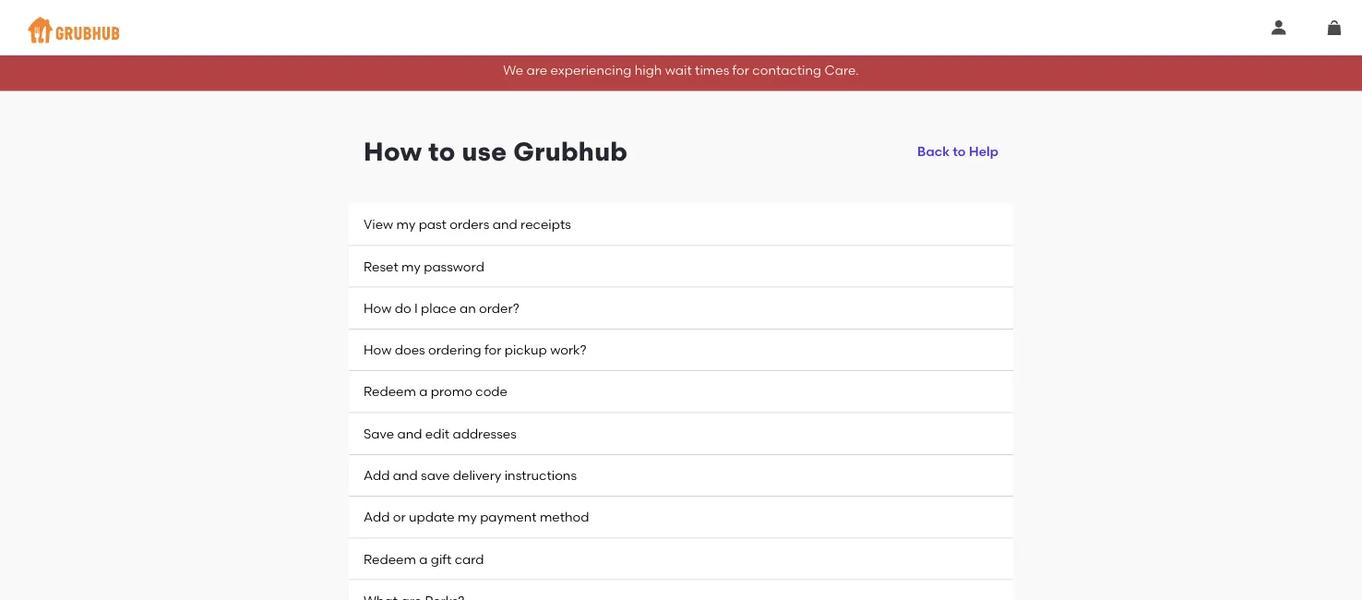 Task type: describe. For each thing, give the bounding box(es) containing it.
or
[[393, 509, 406, 525]]

care.
[[825, 62, 860, 78]]

we
[[503, 62, 524, 78]]

a for promo
[[419, 384, 428, 400]]

add or update my payment method link
[[349, 497, 1014, 539]]

card
[[455, 551, 484, 567]]

back
[[918, 144, 950, 159]]

delivery
[[453, 468, 502, 483]]

password
[[424, 258, 485, 274]]

are
[[527, 62, 548, 78]]

my for view
[[397, 217, 416, 232]]

how for how to use grubhub
[[364, 136, 422, 166]]

does
[[395, 342, 425, 358]]

save
[[364, 426, 394, 441]]

small image
[[1328, 20, 1343, 35]]

addresses
[[453, 426, 517, 441]]

grubhub
[[514, 136, 628, 166]]

to for help
[[953, 144, 966, 159]]

instructions
[[505, 468, 577, 483]]

how do i place an order?
[[364, 300, 520, 316]]

an
[[460, 300, 476, 316]]

small image
[[1272, 20, 1287, 35]]

redeem a promo code link
[[349, 371, 1014, 413]]

view my past orders and receipts
[[364, 217, 571, 232]]

grubhub logo image
[[28, 12, 120, 48]]

and for delivery
[[393, 468, 418, 483]]

how for how does ordering for pickup work?
[[364, 342, 392, 358]]

reset my password
[[364, 258, 485, 274]]

promo
[[431, 384, 473, 400]]

times
[[695, 62, 730, 78]]

method
[[540, 509, 590, 525]]

add or update my payment method
[[364, 509, 590, 525]]

a for gift
[[419, 551, 428, 567]]

do
[[395, 300, 412, 316]]

contacting
[[753, 62, 822, 78]]

how to use grubhub
[[364, 136, 628, 166]]

edit
[[425, 426, 450, 441]]

we are experiencing high wait times for contacting care.
[[503, 62, 860, 78]]

and inside view my past orders and receipts link
[[493, 217, 518, 232]]

redeem a promo code
[[364, 384, 508, 400]]

how do i place an order? link
[[349, 288, 1014, 330]]

place
[[421, 300, 457, 316]]

experiencing
[[551, 62, 632, 78]]

view my past orders and receipts link
[[349, 204, 1014, 246]]

back to help
[[918, 144, 999, 159]]

help
[[970, 144, 999, 159]]

orders
[[450, 217, 490, 232]]



Task type: vqa. For each thing, say whether or not it's contained in the screenshot.
work?
yes



Task type: locate. For each thing, give the bounding box(es) containing it.
save
[[421, 468, 450, 483]]

add
[[364, 468, 390, 483], [364, 509, 390, 525]]

1 how from the top
[[364, 136, 422, 166]]

redeem for redeem a gift card
[[364, 551, 416, 567]]

and right orders
[[493, 217, 518, 232]]

and left edit
[[397, 426, 422, 441]]

2 vertical spatial how
[[364, 342, 392, 358]]

add and save delivery instructions
[[364, 468, 577, 483]]

1 vertical spatial how
[[364, 300, 392, 316]]

my left past
[[397, 217, 416, 232]]

and left save
[[393, 468, 418, 483]]

redeem a gift card link
[[349, 539, 1014, 581]]

0 horizontal spatial for
[[485, 342, 502, 358]]

redeem a gift card
[[364, 551, 484, 567]]

work?
[[550, 342, 587, 358]]

2 vertical spatial and
[[393, 468, 418, 483]]

add down "save"
[[364, 468, 390, 483]]

and for addresses
[[397, 426, 422, 441]]

add for add or update my payment method
[[364, 509, 390, 525]]

redeem down or
[[364, 551, 416, 567]]

ordering
[[428, 342, 482, 358]]

2 vertical spatial my
[[458, 509, 477, 525]]

high
[[635, 62, 662, 78]]

add left or
[[364, 509, 390, 525]]

1 vertical spatial redeem
[[364, 551, 416, 567]]

2 how from the top
[[364, 300, 392, 316]]

a
[[419, 384, 428, 400], [419, 551, 428, 567]]

save and edit addresses
[[364, 426, 517, 441]]

0 vertical spatial a
[[419, 384, 428, 400]]

how up view
[[364, 136, 422, 166]]

for
[[733, 62, 750, 78], [485, 342, 502, 358]]

1 vertical spatial and
[[397, 426, 422, 441]]

update
[[409, 509, 455, 525]]

receipts
[[521, 217, 571, 232]]

0 horizontal spatial to
[[429, 136, 456, 166]]

1 add from the top
[[364, 468, 390, 483]]

add for add and save delivery instructions
[[364, 468, 390, 483]]

payment
[[480, 509, 537, 525]]

2 redeem from the top
[[364, 551, 416, 567]]

0 vertical spatial my
[[397, 217, 416, 232]]

gift
[[431, 551, 452, 567]]

1 horizontal spatial for
[[733, 62, 750, 78]]

0 vertical spatial how
[[364, 136, 422, 166]]

3 how from the top
[[364, 342, 392, 358]]

reset
[[364, 258, 399, 274]]

to left the use
[[429, 136, 456, 166]]

0 vertical spatial redeem
[[364, 384, 416, 400]]

1 vertical spatial for
[[485, 342, 502, 358]]

and
[[493, 217, 518, 232], [397, 426, 422, 441], [393, 468, 418, 483]]

1 vertical spatial add
[[364, 509, 390, 525]]

and inside save and edit addresses link
[[397, 426, 422, 441]]

redeem for redeem a promo code
[[364, 384, 416, 400]]

redeem up "save"
[[364, 384, 416, 400]]

a left promo
[[419, 384, 428, 400]]

code
[[476, 384, 508, 400]]

1 vertical spatial my
[[402, 258, 421, 274]]

and inside add and save delivery instructions link
[[393, 468, 418, 483]]

to for use
[[429, 136, 456, 166]]

my right reset
[[402, 258, 421, 274]]

how for how do i place an order?
[[364, 300, 392, 316]]

2 a from the top
[[419, 551, 428, 567]]

my
[[397, 217, 416, 232], [402, 258, 421, 274], [458, 509, 477, 525]]

my right update
[[458, 509, 477, 525]]

1 horizontal spatial to
[[953, 144, 966, 159]]

to left help
[[953, 144, 966, 159]]

1 redeem from the top
[[364, 384, 416, 400]]

pickup
[[505, 342, 547, 358]]

how left do
[[364, 300, 392, 316]]

redeem
[[364, 384, 416, 400], [364, 551, 416, 567]]

0 vertical spatial and
[[493, 217, 518, 232]]

how left does
[[364, 342, 392, 358]]

1 vertical spatial a
[[419, 551, 428, 567]]

2 add from the top
[[364, 509, 390, 525]]

past
[[419, 217, 447, 232]]

0 vertical spatial add
[[364, 468, 390, 483]]

view
[[364, 217, 394, 232]]

for right times
[[733, 62, 750, 78]]

i
[[415, 300, 418, 316]]

1 a from the top
[[419, 384, 428, 400]]

to
[[429, 136, 456, 166], [953, 144, 966, 159]]

how does ordering for pickup work? link
[[349, 330, 1014, 371]]

back to help link
[[918, 135, 999, 168]]

use
[[462, 136, 507, 166]]

a left gift
[[419, 551, 428, 567]]

wait
[[666, 62, 692, 78]]

for left the pickup
[[485, 342, 502, 358]]

0 vertical spatial for
[[733, 62, 750, 78]]

how does ordering for pickup work?
[[364, 342, 587, 358]]

how
[[364, 136, 422, 166], [364, 300, 392, 316], [364, 342, 392, 358]]

order?
[[479, 300, 520, 316]]

add and save delivery instructions link
[[349, 455, 1014, 497]]

save and edit addresses link
[[349, 413, 1014, 455]]

my for reset
[[402, 258, 421, 274]]

reset my password link
[[349, 246, 1014, 288]]



